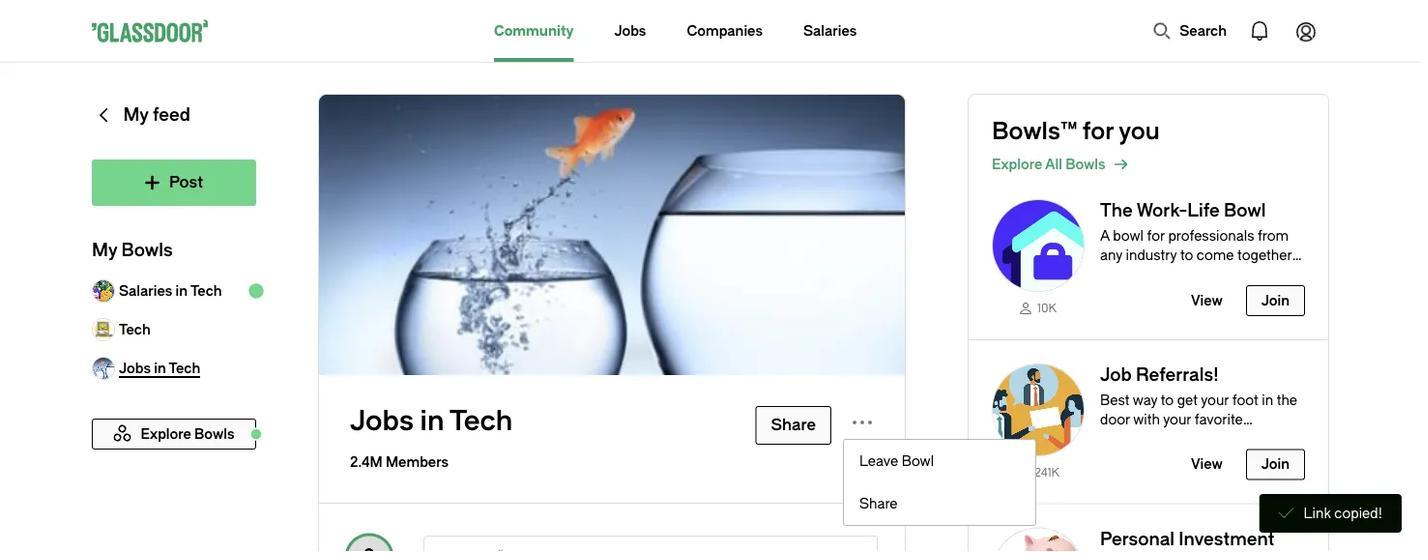 Task type: vqa. For each thing, say whether or not it's contained in the screenshot.
My Bowls
yes



Task type: locate. For each thing, give the bounding box(es) containing it.
jobs left companies
[[614, 23, 646, 39]]

together
[[1238, 247, 1292, 263]]

0 vertical spatial bowls
[[1066, 156, 1106, 172]]

in
[[176, 283, 188, 299], [420, 405, 444, 438]]

industry
[[1126, 247, 1177, 263]]

a
[[1100, 228, 1110, 244]]

and
[[1100, 266, 1124, 282]]

1 vertical spatial salaries
[[119, 283, 172, 299]]

leave bowl menu item
[[844, 440, 1036, 482]]

1 vertical spatial for
[[1147, 228, 1165, 244]]

tech
[[190, 283, 222, 299], [119, 321, 151, 337], [450, 405, 513, 438]]

link
[[1304, 505, 1331, 521]]

my for my bowls
[[92, 240, 117, 261]]

0 horizontal spatial for
[[1083, 118, 1114, 145]]

0 vertical spatial my
[[123, 105, 149, 125]]

1 vertical spatial tech
[[119, 321, 151, 337]]

members
[[386, 454, 449, 470]]

life
[[1188, 201, 1220, 221]]

2 image for bowl image from the top
[[992, 363, 1085, 456]]

explore
[[992, 156, 1043, 172]]

job
[[1100, 365, 1132, 385]]

0 horizontal spatial salaries
[[119, 283, 172, 299]]

image for bowl image for the work-life bowl
[[992, 199, 1085, 292]]

my for my feed
[[123, 105, 149, 125]]

happenings
[[1100, 286, 1175, 302]]

image for bowl image for job referrals!
[[992, 363, 1085, 456]]

salaries for salaries
[[803, 23, 857, 39]]

bowl
[[1224, 201, 1266, 221], [902, 453, 934, 469]]

community
[[494, 23, 574, 39]]

jobs
[[614, 23, 646, 39], [350, 405, 414, 438]]

explore all bowls
[[992, 156, 1106, 172]]

0 horizontal spatial tech
[[119, 321, 151, 337]]

bowl up from
[[1224, 201, 1266, 221]]

0 vertical spatial image for bowl image
[[992, 199, 1085, 292]]

bowls up 'salaries in tech'
[[121, 240, 173, 261]]

1 horizontal spatial salaries
[[803, 23, 857, 39]]

1 vertical spatial jobs
[[350, 405, 414, 438]]

come
[[1197, 247, 1234, 263]]

in up tech link
[[176, 283, 188, 299]]

in inside salaries in tech link
[[176, 283, 188, 299]]

1 horizontal spatial tech
[[190, 283, 222, 299]]

2.4m members
[[350, 454, 449, 470]]

bowls inside explore all bowls link
[[1066, 156, 1106, 172]]

1 vertical spatial bowl
[[902, 453, 934, 469]]

10k link
[[992, 300, 1085, 316]]

0 horizontal spatial jobs
[[350, 405, 414, 438]]

discuss
[[1128, 266, 1176, 282]]

the
[[1100, 201, 1133, 221]]

search
[[1180, 23, 1227, 39]]

job referrals!
[[1100, 365, 1219, 385]]

0 horizontal spatial my
[[92, 240, 117, 261]]

1 image for bowl image from the top
[[992, 199, 1085, 292]]

from
[[1258, 228, 1289, 244]]

my inside 'link'
[[123, 105, 149, 125]]

image for bowl image up 241k link
[[992, 363, 1085, 456]]

salaries
[[803, 23, 857, 39], [119, 283, 172, 299]]

bowls right all
[[1066, 156, 1106, 172]]

share
[[860, 496, 898, 511]]

personal
[[1100, 529, 1175, 549]]

0 vertical spatial salaries
[[803, 23, 857, 39]]

menu containing leave bowl
[[843, 439, 1036, 526]]

1 vertical spatial image for bowl image
[[992, 363, 1085, 456]]

salaries in tech link
[[92, 272, 256, 310]]

any
[[1100, 247, 1123, 263]]

0 vertical spatial in
[[176, 283, 188, 299]]

1 horizontal spatial my
[[123, 105, 149, 125]]

investment
[[1179, 529, 1275, 549]]

0 horizontal spatial in
[[176, 283, 188, 299]]

bowls
[[1066, 156, 1106, 172], [121, 240, 173, 261]]

0 vertical spatial jobs
[[614, 23, 646, 39]]

image for bowl image up the 10k link
[[992, 199, 1085, 292]]

1 vertical spatial my
[[92, 240, 117, 261]]

my
[[123, 105, 149, 125], [92, 240, 117, 261]]

1 horizontal spatial in
[[420, 405, 444, 438]]

feed
[[153, 105, 190, 125]]

menu
[[843, 439, 1036, 526]]

2 vertical spatial tech
[[450, 405, 513, 438]]

1 horizontal spatial bowl
[[1224, 201, 1266, 221]]

salaries in tech
[[119, 283, 222, 299]]

share menu item
[[844, 482, 1036, 525]]

my up salaries in tech link
[[92, 240, 117, 261]]

image for bowl image
[[992, 199, 1085, 292], [992, 363, 1085, 456]]

my left feed
[[123, 105, 149, 125]]

bowl right leave
[[902, 453, 934, 469]]

for
[[1083, 118, 1114, 145], [1147, 228, 1165, 244]]

of
[[1179, 286, 1192, 302]]

all
[[1045, 156, 1063, 172]]

0 vertical spatial for
[[1083, 118, 1114, 145]]

for left you
[[1083, 118, 1114, 145]]

leave
[[860, 453, 898, 469]]

1 horizontal spatial bowls
[[1066, 156, 1106, 172]]

the work-life bowl a bowl for professionals from any industry to come together and discuss the day-to-day happenings of work-life.
[[1100, 201, 1292, 302]]

my feed link
[[92, 94, 256, 160]]

1 vertical spatial bowls
[[121, 240, 173, 261]]

0 vertical spatial tech
[[190, 283, 222, 299]]

2 horizontal spatial tech
[[450, 405, 513, 438]]

bowls™
[[992, 118, 1077, 145]]

jobs up 2.4m
[[350, 405, 414, 438]]

1 vertical spatial in
[[420, 405, 444, 438]]

professionals
[[1168, 228, 1255, 244]]

1 horizontal spatial for
[[1147, 228, 1165, 244]]

referrals!
[[1136, 365, 1219, 385]]

0 horizontal spatial bowl
[[902, 453, 934, 469]]

0 vertical spatial bowl
[[1224, 201, 1266, 221]]

in up members
[[420, 405, 444, 438]]

1 horizontal spatial jobs
[[614, 23, 646, 39]]

jobs for jobs
[[614, 23, 646, 39]]

tech for jobs in tech
[[450, 405, 513, 438]]

for up industry
[[1147, 228, 1165, 244]]



Task type: describe. For each thing, give the bounding box(es) containing it.
companies
[[687, 23, 763, 39]]

the
[[1180, 266, 1200, 282]]

personal investment button
[[969, 504, 1328, 552]]

work-
[[1137, 201, 1188, 221]]

for inside the work-life bowl a bowl for professionals from any industry to come together and discuss the day-to-day happenings of work-life.
[[1147, 228, 1165, 244]]

leave bowl
[[860, 453, 934, 469]]

search button
[[1143, 12, 1237, 50]]

community link
[[494, 0, 574, 62]]

explore all bowls link
[[992, 153, 1328, 176]]

bowl
[[1113, 228, 1144, 244]]

2.4m
[[350, 454, 383, 470]]

jobs in tech
[[350, 405, 513, 438]]

241k
[[1034, 466, 1060, 479]]

tech for salaries in tech
[[190, 283, 222, 299]]

241k link
[[992, 464, 1085, 480]]

bowl inside the work-life bowl a bowl for professionals from any industry to come together and discuss the day-to-day happenings of work-life.
[[1224, 201, 1266, 221]]

my bowls
[[92, 240, 173, 261]]

you
[[1119, 118, 1160, 145]]

link copied!
[[1304, 505, 1383, 521]]

life.
[[1232, 286, 1255, 302]]

day
[[1253, 266, 1275, 282]]

in for salaries
[[176, 283, 188, 299]]

day-
[[1204, 266, 1233, 282]]

bowl inside menu item
[[902, 453, 934, 469]]

to
[[1180, 247, 1193, 263]]

salaries for salaries in tech
[[119, 283, 172, 299]]

salaries link
[[803, 0, 857, 62]]

in for jobs
[[420, 405, 444, 438]]

copied!
[[1335, 505, 1383, 521]]

toogle identity image
[[346, 535, 393, 552]]

bowls™ for you
[[992, 118, 1160, 145]]

10k
[[1038, 301, 1057, 315]]

my feed
[[123, 105, 190, 125]]

tech link
[[92, 310, 256, 349]]

0 horizontal spatial bowls
[[121, 240, 173, 261]]

personal investment
[[1100, 529, 1275, 552]]

work-
[[1195, 286, 1232, 302]]

to-
[[1233, 266, 1253, 282]]

jobs for jobs in tech
[[350, 405, 414, 438]]

jobs link
[[614, 0, 646, 62]]

companies link
[[687, 0, 763, 62]]



